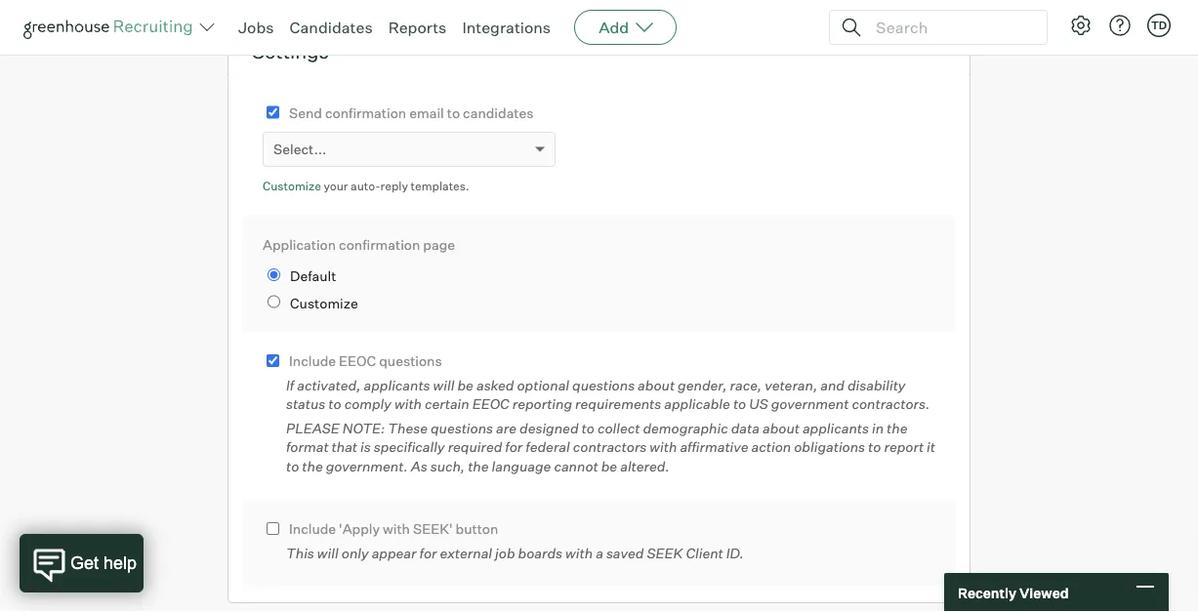 Task type: describe. For each thing, give the bounding box(es) containing it.
contractors
[[573, 439, 647, 456]]

integrations link
[[462, 18, 551, 37]]

customize for customize your auto-reply templates.
[[263, 179, 321, 194]]

designed
[[520, 420, 579, 437]]

jobs link
[[238, 18, 274, 37]]

federal
[[526, 439, 570, 456]]

government.
[[326, 458, 408, 475]]

customize for customize
[[290, 295, 358, 312]]

recently
[[958, 584, 1017, 601]]

for inside include 'apply with seek' button this will only appear for external job boards with a saved seek client id.
[[419, 545, 437, 562]]

to down in
[[868, 439, 881, 456]]

with left a
[[565, 545, 593, 562]]

to down format
[[286, 458, 299, 475]]

candidates
[[290, 18, 373, 37]]

1 horizontal spatial the
[[468, 458, 489, 475]]

select...
[[273, 141, 326, 158]]

format
[[286, 439, 329, 456]]

reports
[[388, 18, 447, 37]]

that
[[332, 439, 357, 456]]

jobs
[[238, 18, 274, 37]]

status
[[286, 396, 325, 413]]

add
[[599, 18, 629, 37]]

requirements
[[575, 396, 661, 413]]

external
[[440, 545, 492, 562]]

disability
[[848, 377, 906, 394]]

reporting
[[512, 396, 572, 413]]

veteran,
[[765, 377, 818, 394]]

td button
[[1147, 14, 1171, 37]]

with up these
[[394, 396, 422, 413]]

to up contractors
[[582, 420, 595, 437]]

will for only
[[317, 545, 339, 562]]

2 vertical spatial questions
[[431, 420, 493, 437]]

1 horizontal spatial eeoc
[[472, 396, 509, 413]]

seek'
[[413, 521, 453, 538]]

0 vertical spatial questions
[[379, 353, 442, 370]]

cannot
[[554, 458, 598, 475]]

please
[[286, 420, 340, 437]]

contractors.
[[852, 396, 930, 413]]

and
[[821, 377, 845, 394]]

required
[[448, 439, 502, 456]]

1 vertical spatial questions
[[572, 377, 635, 394]]

in
[[872, 420, 884, 437]]

add button
[[574, 10, 677, 45]]

boards
[[518, 545, 563, 562]]

1 horizontal spatial applicants
[[803, 420, 869, 437]]

only
[[342, 545, 369, 562]]

confirmation for send
[[325, 104, 406, 121]]

applicable
[[664, 396, 730, 413]]

0 horizontal spatial the
[[302, 458, 323, 475]]

specifically
[[374, 439, 445, 456]]

saved
[[606, 545, 644, 562]]

your
[[324, 179, 348, 194]]

altered.
[[620, 458, 670, 475]]

integrations
[[462, 18, 551, 37]]

send
[[289, 104, 322, 121]]

1 horizontal spatial about
[[763, 420, 800, 437]]

page
[[423, 236, 455, 253]]

greenhouse recruiting image
[[23, 16, 199, 39]]

demographic
[[643, 420, 728, 437]]

'apply
[[339, 521, 380, 538]]

us
[[749, 396, 768, 413]]

note:
[[343, 420, 385, 437]]

reply
[[380, 179, 408, 194]]

Search text field
[[871, 13, 1029, 42]]

templates.
[[411, 179, 469, 194]]

gender,
[[678, 377, 727, 394]]

seek
[[647, 545, 683, 562]]

td
[[1151, 19, 1167, 32]]

0 vertical spatial eeoc
[[339, 353, 376, 370]]

as
[[411, 458, 427, 475]]

button
[[456, 521, 498, 538]]



Task type: locate. For each thing, give the bounding box(es) containing it.
questions up certain on the left bottom of page
[[379, 353, 442, 370]]

for
[[505, 439, 523, 456], [419, 545, 437, 562]]

questions up 'required'
[[431, 420, 493, 437]]

0 vertical spatial include
[[289, 353, 336, 370]]

with up appear
[[383, 521, 410, 538]]

applicants
[[364, 377, 430, 394], [803, 420, 869, 437]]

include inside include eeoc questions if activated, applicants will be asked optional questions about gender, race, veteran, and disability status to comply with certain eeoc reporting requirements applicable to us government contractors. please note: these questions are designed to collect demographic data about applicants in the format that is specifically required for federal contractors with affirmative action obligations to report it to the government. as such, the language cannot be altered.
[[289, 353, 336, 370]]

recently viewed
[[958, 584, 1069, 601]]

affirmative
[[680, 439, 749, 456]]

include inside include 'apply with seek' button this will only appear for external job boards with a saved seek client id.
[[289, 521, 336, 538]]

eeoc
[[339, 353, 376, 370], [472, 396, 509, 413]]

1 vertical spatial applicants
[[803, 420, 869, 437]]

configure image
[[1069, 14, 1093, 37]]

0 horizontal spatial for
[[419, 545, 437, 562]]

0 horizontal spatial will
[[317, 545, 339, 562]]

for up language
[[505, 439, 523, 456]]

2 horizontal spatial the
[[887, 420, 908, 437]]

customize
[[263, 179, 321, 194], [290, 295, 358, 312]]

to down activated,
[[328, 396, 341, 413]]

about up action
[[763, 420, 800, 437]]

questions
[[379, 353, 442, 370], [572, 377, 635, 394], [431, 420, 493, 437]]

0 vertical spatial will
[[433, 377, 455, 394]]

be
[[457, 377, 474, 394], [601, 458, 617, 475]]

settings
[[252, 39, 329, 63]]

if
[[286, 377, 294, 394]]

reports link
[[388, 18, 447, 37]]

will for be
[[433, 377, 455, 394]]

these
[[388, 420, 428, 437]]

0 horizontal spatial be
[[457, 377, 474, 394]]

confirmation for application
[[339, 236, 420, 253]]

to right email at the top of the page
[[447, 104, 460, 121]]

questions up requirements
[[572, 377, 635, 394]]

0 horizontal spatial about
[[638, 377, 675, 394]]

be down contractors
[[601, 458, 617, 475]]

1 vertical spatial eeoc
[[472, 396, 509, 413]]

2 include from the top
[[289, 521, 336, 538]]

report
[[884, 439, 924, 456]]

send confirmation email to candidates
[[289, 104, 534, 121]]

1 horizontal spatial will
[[433, 377, 455, 394]]

the down 'required'
[[468, 458, 489, 475]]

0 vertical spatial about
[[638, 377, 675, 394]]

include
[[289, 353, 336, 370], [289, 521, 336, 538]]

customize link
[[263, 179, 321, 194]]

such,
[[430, 458, 465, 475]]

government
[[771, 396, 849, 413]]

1 vertical spatial be
[[601, 458, 617, 475]]

it
[[927, 439, 935, 456]]

about up requirements
[[638, 377, 675, 394]]

about
[[638, 377, 675, 394], [763, 420, 800, 437]]

will left only
[[317, 545, 339, 562]]

will inside include 'apply with seek' button this will only appear for external job boards with a saved seek client id.
[[317, 545, 339, 562]]

for inside include eeoc questions if activated, applicants will be asked optional questions about gender, race, veteran, and disability status to comply with certain eeoc reporting requirements applicable to us government contractors. please note: these questions are designed to collect demographic data about applicants in the format that is specifically required for federal contractors with affirmative action obligations to report it to the government. as such, the language cannot be altered.
[[505, 439, 523, 456]]

viewed
[[1019, 584, 1069, 601]]

the
[[887, 420, 908, 437], [302, 458, 323, 475], [468, 458, 489, 475]]

action
[[752, 439, 791, 456]]

to left us
[[733, 396, 746, 413]]

0 horizontal spatial eeoc
[[339, 353, 376, 370]]

default
[[290, 268, 336, 285]]

appear
[[372, 545, 416, 562]]

be up certain on the left bottom of page
[[457, 377, 474, 394]]

confirmation right send
[[325, 104, 406, 121]]

application confirmation page
[[263, 236, 455, 253]]

race,
[[730, 377, 762, 394]]

0 vertical spatial be
[[457, 377, 474, 394]]

td button
[[1143, 10, 1175, 41]]

1 vertical spatial for
[[419, 545, 437, 562]]

for down seek'
[[419, 545, 437, 562]]

id.
[[726, 545, 744, 562]]

confirmation left page
[[339, 236, 420, 253]]

job
[[495, 545, 515, 562]]

candidates link
[[290, 18, 373, 37]]

with
[[394, 396, 422, 413], [650, 439, 677, 456], [383, 521, 410, 538], [565, 545, 593, 562]]

1 vertical spatial confirmation
[[339, 236, 420, 253]]

this
[[286, 545, 314, 562]]

0 vertical spatial for
[[505, 439, 523, 456]]

are
[[496, 420, 517, 437]]

eeoc up activated,
[[339, 353, 376, 370]]

1 vertical spatial include
[[289, 521, 336, 538]]

application
[[263, 236, 336, 253]]

comply
[[344, 396, 392, 413]]

customize down default
[[290, 295, 358, 312]]

to
[[447, 104, 460, 121], [328, 396, 341, 413], [733, 396, 746, 413], [582, 420, 595, 437], [868, 439, 881, 456], [286, 458, 299, 475]]

1 vertical spatial about
[[763, 420, 800, 437]]

activated,
[[297, 377, 361, 394]]

1 horizontal spatial be
[[601, 458, 617, 475]]

0 vertical spatial customize
[[263, 179, 321, 194]]

include up this at the left bottom of the page
[[289, 521, 336, 538]]

certain
[[425, 396, 469, 413]]

a
[[596, 545, 603, 562]]

include 'apply with seek' button this will only appear for external job boards with a saved seek client id.
[[286, 521, 744, 562]]

confirmation
[[325, 104, 406, 121], [339, 236, 420, 253]]

eeoc down the asked
[[472, 396, 509, 413]]

1 vertical spatial will
[[317, 545, 339, 562]]

1 include from the top
[[289, 353, 336, 370]]

will
[[433, 377, 455, 394], [317, 545, 339, 562]]

client
[[686, 545, 723, 562]]

language
[[492, 458, 551, 475]]

1 horizontal spatial for
[[505, 439, 523, 456]]

include eeoc questions if activated, applicants will be asked optional questions about gender, race, veteran, and disability status to comply with certain eeoc reporting requirements applicable to us government contractors. please note: these questions are designed to collect demographic data about applicants in the format that is specifically required for federal contractors with affirmative action obligations to report it to the government. as such, the language cannot be altered.
[[286, 353, 935, 475]]

include for include eeoc questions if activated, applicants will be asked optional questions about gender, race, veteran, and disability status to comply with certain eeoc reporting requirements applicable to us government contractors. please note: these questions are designed to collect demographic data about applicants in the format that is specifically required for federal contractors with affirmative action obligations to report it to the government. as such, the language cannot be altered.
[[289, 353, 336, 370]]

customize down select...
[[263, 179, 321, 194]]

None radio
[[268, 296, 280, 308]]

candidates
[[463, 104, 534, 121]]

asked
[[476, 377, 514, 394]]

applicants up "comply"
[[364, 377, 430, 394]]

data
[[731, 420, 760, 437]]

obligations
[[794, 439, 865, 456]]

0 vertical spatial applicants
[[364, 377, 430, 394]]

will up certain on the left bottom of page
[[433, 377, 455, 394]]

customize your auto-reply templates.
[[263, 179, 469, 194]]

0 vertical spatial confirmation
[[325, 104, 406, 121]]

with up altered.
[[650, 439, 677, 456]]

0 horizontal spatial applicants
[[364, 377, 430, 394]]

None radio
[[268, 269, 280, 281]]

email
[[409, 104, 444, 121]]

auto-
[[351, 179, 380, 194]]

collect
[[598, 420, 640, 437]]

will inside include eeoc questions if activated, applicants will be asked optional questions about gender, race, veteran, and disability status to comply with certain eeoc reporting requirements applicable to us government contractors. please note: these questions are designed to collect demographic data about applicants in the format that is specifically required for federal contractors with affirmative action obligations to report it to the government. as such, the language cannot be altered.
[[433, 377, 455, 394]]

None checkbox
[[267, 106, 279, 119], [267, 355, 279, 367], [267, 523, 279, 535], [267, 106, 279, 119], [267, 355, 279, 367], [267, 523, 279, 535]]

1 vertical spatial customize
[[290, 295, 358, 312]]

is
[[360, 439, 371, 456]]

include up activated,
[[289, 353, 336, 370]]

the down format
[[302, 458, 323, 475]]

optional
[[517, 377, 569, 394]]

the right in
[[887, 420, 908, 437]]

applicants up 'obligations'
[[803, 420, 869, 437]]

include for include 'apply with seek' button this will only appear for external job boards with a saved seek client id.
[[289, 521, 336, 538]]



Task type: vqa. For each thing, say whether or not it's contained in the screenshot.
'ENGINEERING'
no



